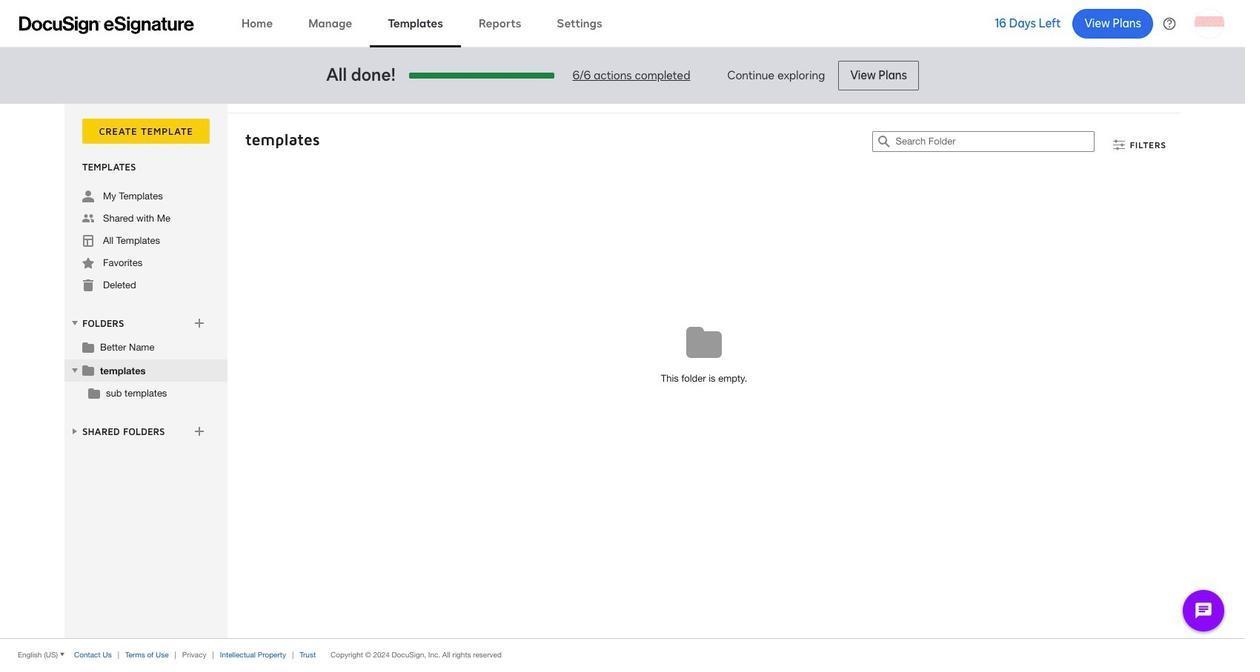 Task type: vqa. For each thing, say whether or not it's contained in the screenshot.
documents view region
no



Task type: locate. For each thing, give the bounding box(es) containing it.
your uploaded profile image image
[[1195, 9, 1225, 38]]

Search Folder text field
[[896, 132, 1095, 151]]

more info region
[[0, 638, 1246, 670]]

2 vertical spatial folder image
[[88, 387, 100, 399]]

shared image
[[82, 213, 94, 225]]

folder image
[[82, 341, 94, 353], [82, 364, 94, 376], [88, 387, 100, 399]]

star filled image
[[82, 257, 94, 269]]

secondary navigation region
[[65, 104, 1185, 638]]

trash image
[[82, 280, 94, 291]]



Task type: describe. For each thing, give the bounding box(es) containing it.
1 vertical spatial folder image
[[82, 364, 94, 376]]

templates image
[[82, 235, 94, 247]]

view shared folders image
[[69, 425, 81, 437]]

docusign esignature image
[[19, 16, 194, 34]]

view folders image
[[69, 317, 81, 329]]

user image
[[82, 191, 94, 202]]

0 vertical spatial folder image
[[82, 341, 94, 353]]



